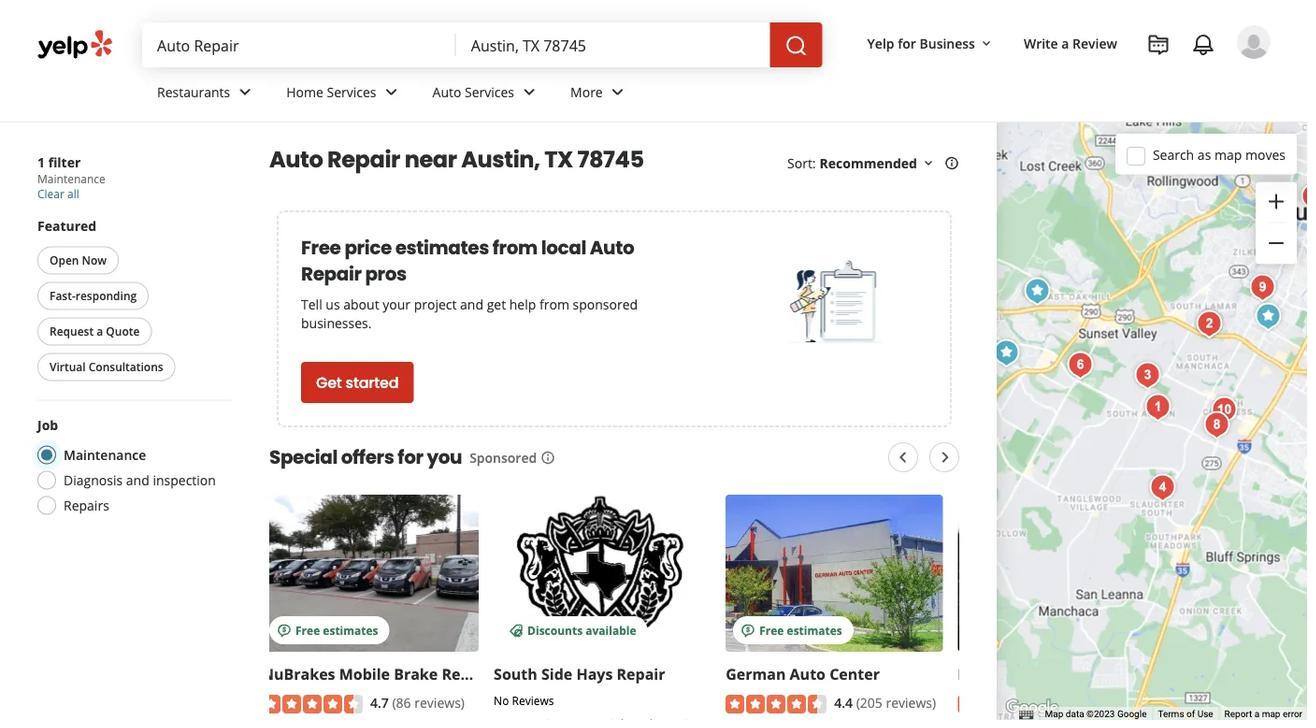 Task type: describe. For each thing, give the bounding box(es) containing it.
repair left near
[[327, 144, 400, 175]]

4.7
[[370, 693, 389, 711]]

fast-
[[50, 288, 76, 303]]

businesses.
[[301, 314, 372, 332]]

auto inside free price estimates from local auto repair pros tell us about your project and get help from sponsored businesses.
[[590, 235, 634, 261]]

24 chevron down v2 image
[[380, 81, 403, 103]]

report
[[1225, 709, 1252, 720]]

virtual consultations
[[50, 359, 163, 375]]

started
[[346, 372, 399, 393]]

diagnosis
[[64, 471, 123, 489]]

project
[[414, 295, 457, 313]]

user actions element
[[853, 23, 1297, 138]]

use
[[1198, 709, 1214, 720]]

none field find
[[157, 35, 441, 55]]

projects image
[[1147, 34, 1170, 56]]

sponsored
[[573, 295, 638, 313]]

terms of use
[[1158, 709, 1214, 720]]

responding
[[76, 288, 137, 303]]

filter
[[48, 153, 81, 171]]

for inside 'button'
[[898, 34, 916, 52]]

search as map moves
[[1153, 146, 1286, 163]]

16 free estimates v2 image for german auto center
[[741, 623, 756, 638]]

repair inside "south side hays repair no reviews"
[[617, 664, 665, 684]]

instant car fix
[[958, 664, 1067, 684]]

map for error
[[1262, 709, 1281, 720]]

search image
[[785, 35, 808, 57]]

request a quote
[[50, 324, 140, 339]]

more link
[[556, 67, 644, 122]]

78745
[[578, 144, 644, 175]]

24 chevron down v2 image for restaurants
[[234, 81, 256, 103]]

16 chevron down v2 image
[[979, 36, 994, 51]]

center
[[830, 664, 880, 684]]

hays
[[576, 664, 613, 684]]

report a map error link
[[1225, 709, 1303, 720]]

sponsored
[[470, 448, 537, 466]]

get
[[316, 372, 342, 393]]

clear all link
[[37, 186, 79, 202]]

free for german
[[760, 622, 784, 638]]

lopez auto repair image
[[1144, 469, 1182, 506]]

business
[[920, 34, 975, 52]]

discounts available
[[528, 622, 636, 638]]

estimates inside free price estimates from local auto repair pros tell us about your project and get help from sponsored businesses.
[[395, 235, 489, 261]]

1 vertical spatial maintenance
[[64, 446, 146, 464]]

yelp for business button
[[860, 26, 1002, 60]]

auto services
[[433, 83, 514, 101]]

error
[[1283, 709, 1303, 720]]

ruby a. image
[[1237, 25, 1271, 59]]

free inside free price estimates from local auto repair pros tell us about your project and get help from sponsored businesses.
[[301, 235, 341, 261]]

discounts available link
[[494, 495, 711, 652]]

0 vertical spatial maintenance
[[37, 171, 105, 187]]

kwik kar southwest image
[[1062, 346, 1099, 384]]

write a review
[[1024, 34, 1118, 52]]

us
[[326, 295, 340, 313]]

report a map error
[[1225, 709, 1303, 720]]

nubrakes mobile brake repair
[[262, 664, 490, 684]]

5 star rating image
[[958, 695, 1059, 713]]

lifetime automotive image
[[988, 334, 1025, 372]]

auto repair near austin, tx 78745
[[269, 144, 644, 175]]

clear
[[37, 186, 64, 202]]

get started button
[[301, 362, 414, 403]]

instant
[[958, 664, 1012, 684]]

moves
[[1246, 146, 1286, 163]]

repair inside free price estimates from local auto repair pros tell us about your project and get help from sponsored businesses.
[[301, 261, 362, 287]]

services for home services
[[327, 83, 376, 101]]

car
[[1016, 664, 1041, 684]]

fix
[[1045, 664, 1067, 684]]

diagnosis and inspection
[[64, 471, 216, 489]]

free estimates link for auto
[[726, 495, 943, 652]]

repairs
[[64, 497, 109, 514]]

recommended
[[820, 154, 917, 172]]

reviews) for center
[[886, 693, 936, 711]]

business categories element
[[142, 67, 1271, 122]]

near
[[405, 144, 457, 175]]

rz auto repair image
[[1206, 391, 1243, 429]]

free price estimates from local auto repair pros tell us about your project and get help from sponsored businesses.
[[301, 235, 638, 332]]

option group containing job
[[32, 416, 232, 520]]

4.7 (86 reviews)
[[370, 693, 465, 711]]

available
[[586, 622, 636, 638]]

4.7 star rating image
[[262, 695, 363, 713]]

about
[[343, 295, 379, 313]]

auto tek image
[[1191, 305, 1228, 343]]

auto tek image
[[1191, 305, 1228, 343]]

instant car fix link
[[958, 664, 1067, 684]]

16 free estimates v2 image for nubrakes mobile brake repair
[[277, 623, 292, 638]]

0 horizontal spatial for
[[398, 444, 423, 470]]

frank's complete mobile auto care image
[[1296, 178, 1308, 216]]

16 discount available v2 image
[[509, 623, 524, 638]]

Near text field
[[471, 35, 755, 55]]

job
[[37, 416, 58, 434]]

south side hays repair link
[[494, 664, 665, 684]]

notifications image
[[1192, 34, 1215, 56]]

you
[[427, 444, 462, 470]]

google
[[1117, 709, 1147, 720]]

free for nubrakes
[[296, 622, 320, 638]]

free estimates link for mobile
[[262, 495, 479, 652]]

tx
[[545, 144, 573, 175]]

services for auto services
[[465, 83, 514, 101]]

yelp
[[867, 34, 895, 52]]

free estimates for mobile
[[296, 622, 378, 638]]



Task type: locate. For each thing, give the bounding box(es) containing it.
2 none field from the left
[[471, 35, 755, 55]]

sort:
[[787, 154, 816, 172]]

german auto center
[[726, 664, 880, 684]]

16 free estimates v2 image
[[277, 623, 292, 638], [741, 623, 756, 638]]

1 horizontal spatial map
[[1262, 709, 1281, 720]]

repair up us
[[301, 261, 362, 287]]

1 horizontal spatial services
[[465, 83, 514, 101]]

0 vertical spatial for
[[898, 34, 916, 52]]

a for write
[[1062, 34, 1069, 52]]

map right as
[[1215, 146, 1242, 163]]

auto up 4.4 star rating image
[[790, 664, 826, 684]]

open now
[[50, 253, 107, 268]]

german auto center link
[[726, 664, 880, 684]]

estimates for nubrakes mobile brake repair
[[323, 622, 378, 638]]

16 chevron down v2 image
[[921, 156, 936, 171]]

2 services from the left
[[465, 83, 514, 101]]

open now button
[[37, 246, 119, 274]]

virtual
[[50, 359, 86, 375]]

free up nubrakes
[[296, 622, 320, 638]]

previous image
[[891, 446, 914, 469]]

and left get
[[460, 295, 484, 313]]

16 free estimates v2 image up nubrakes
[[277, 623, 292, 638]]

inspection
[[153, 471, 216, 489]]

tell
[[301, 295, 322, 313]]

16 info v2 image
[[944, 156, 959, 170]]

discounts
[[528, 622, 583, 638]]

0 vertical spatial map
[[1215, 146, 1242, 163]]

16 info v2 image
[[541, 450, 556, 465]]

0 horizontal spatial map
[[1215, 146, 1242, 163]]

1 filter maintenance clear all
[[37, 153, 105, 202]]

home services link
[[271, 67, 418, 122]]

group
[[1256, 182, 1297, 264]]

0 horizontal spatial and
[[126, 471, 149, 489]]

google image
[[1002, 696, 1063, 720]]

offers
[[341, 444, 394, 470]]

zoom in image
[[1265, 190, 1288, 213]]

24 chevron down v2 image inside auto services link
[[518, 81, 541, 103]]

quote
[[106, 324, 140, 339]]

0 vertical spatial and
[[460, 295, 484, 313]]

free up german
[[760, 622, 784, 638]]

free price estimates from local auto repair pros image
[[790, 256, 883, 350]]

1 16 free estimates v2 image from the left
[[277, 623, 292, 638]]

special
[[269, 444, 337, 470]]

services up austin,
[[465, 83, 514, 101]]

request a quote button
[[37, 318, 152, 346]]

2 horizontal spatial estimates
[[787, 622, 842, 638]]

map for moves
[[1215, 146, 1242, 163]]

no
[[494, 693, 509, 708]]

a right write at the top right
[[1062, 34, 1069, 52]]

1 horizontal spatial none field
[[471, 35, 755, 55]]

southwest autobody image
[[1019, 273, 1056, 310]]

keyboard shortcuts image
[[1019, 710, 1034, 720]]

recommended button
[[820, 154, 936, 172]]

home
[[286, 83, 323, 101]]

zoom out image
[[1265, 232, 1288, 254]]

write a review link
[[1017, 26, 1125, 60]]

1 horizontal spatial 24 chevron down v2 image
[[518, 81, 541, 103]]

get
[[487, 295, 506, 313]]

side
[[541, 664, 573, 684]]

consultations
[[89, 359, 163, 375]]

auto down home
[[269, 144, 323, 175]]

0 horizontal spatial none field
[[157, 35, 441, 55]]

featured group
[[34, 216, 232, 385]]

none field up home
[[157, 35, 441, 55]]

(205
[[856, 693, 883, 711]]

1 horizontal spatial for
[[898, 34, 916, 52]]

0 horizontal spatial free estimates
[[296, 622, 378, 638]]

1 free estimates from the left
[[296, 622, 378, 638]]

special offers for you
[[269, 444, 462, 470]]

lugnuts automotive image
[[1129, 357, 1167, 394]]

brake
[[394, 664, 438, 684]]

help
[[509, 295, 536, 313]]

nubrakes
[[262, 664, 335, 684]]

1 free estimates link from the left
[[262, 495, 479, 652]]

24 chevron down v2 image inside the more 'link'
[[607, 81, 629, 103]]

4.4 star rating image
[[726, 695, 827, 713]]

yelp for business
[[867, 34, 975, 52]]

maintenance
[[37, 171, 105, 187], [64, 446, 146, 464]]

24 chevron down v2 image for auto services
[[518, 81, 541, 103]]

from left local
[[493, 235, 538, 261]]

restaurants link
[[142, 67, 271, 122]]

None field
[[157, 35, 441, 55], [471, 35, 755, 55]]

virtual consultations button
[[37, 353, 175, 381]]

1 horizontal spatial from
[[540, 295, 569, 313]]

free left price
[[301, 235, 341, 261]]

16 free estimates v2 image up german
[[741, 623, 756, 638]]

1 horizontal spatial 16 free estimates v2 image
[[741, 623, 756, 638]]

option group
[[32, 416, 232, 520]]

terms of use link
[[1158, 709, 1214, 720]]

maintenance down the filter
[[37, 171, 105, 187]]

1 vertical spatial a
[[97, 324, 103, 339]]

map region
[[859, 117, 1308, 720]]

reviews)
[[415, 693, 465, 711], [886, 693, 936, 711]]

map data ©2023 google
[[1045, 709, 1147, 720]]

map left error
[[1262, 709, 1281, 720]]

1 horizontal spatial reviews)
[[886, 693, 936, 711]]

1 vertical spatial from
[[540, 295, 569, 313]]

estimates
[[395, 235, 489, 261], [323, 622, 378, 638], [787, 622, 842, 638]]

for left you
[[398, 444, 423, 470]]

local
[[541, 235, 586, 261]]

1 services from the left
[[327, 83, 376, 101]]

for
[[898, 34, 916, 52], [398, 444, 423, 470]]

search
[[1153, 146, 1194, 163]]

0 horizontal spatial 16 free estimates v2 image
[[277, 623, 292, 638]]

none field up the more 'link'
[[471, 35, 755, 55]]

pros
[[365, 261, 407, 287]]

24 chevron down v2 image for more
[[607, 81, 629, 103]]

free estimates up 'german auto center' link
[[760, 622, 842, 638]]

review
[[1073, 34, 1118, 52]]

a for report
[[1255, 709, 1260, 720]]

map
[[1045, 709, 1064, 720]]

1 horizontal spatial a
[[1062, 34, 1069, 52]]

0 horizontal spatial estimates
[[323, 622, 378, 638]]

home services
[[286, 83, 376, 101]]

1
[[37, 153, 45, 171]]

reviews) right (205
[[886, 693, 936, 711]]

now
[[82, 253, 107, 268]]

services left 24 chevron down v2 image
[[327, 83, 376, 101]]

None search field
[[142, 22, 826, 67]]

request
[[50, 324, 94, 339]]

©2023
[[1087, 709, 1115, 720]]

repair right 'hays' on the left bottom of the page
[[617, 664, 665, 684]]

free
[[301, 235, 341, 261], [296, 622, 320, 638], [760, 622, 784, 638]]

0 horizontal spatial services
[[327, 83, 376, 101]]

1 24 chevron down v2 image from the left
[[234, 81, 256, 103]]

3 24 chevron down v2 image from the left
[[607, 81, 629, 103]]

1 vertical spatial for
[[398, 444, 423, 470]]

2 16 free estimates v2 image from the left
[[741, 623, 756, 638]]

mobile
[[339, 664, 390, 684]]

estimates for german auto center
[[787, 622, 842, 638]]

restaurants
[[157, 83, 230, 101]]

services
[[327, 83, 376, 101], [465, 83, 514, 101]]

auto right local
[[590, 235, 634, 261]]

for right yelp on the top of the page
[[898, 34, 916, 52]]

fast-responding
[[50, 288, 137, 303]]

open
[[50, 253, 79, 268]]

a left quote
[[97, 324, 103, 339]]

auto inside business categories element
[[433, 83, 461, 101]]

Find text field
[[157, 35, 441, 55]]

and inside free price estimates from local auto repair pros tell us about your project and get help from sponsored businesses.
[[460, 295, 484, 313]]

24 chevron down v2 image inside restaurants "link"
[[234, 81, 256, 103]]

0 horizontal spatial 24 chevron down v2 image
[[234, 81, 256, 103]]

repair left south
[[442, 664, 490, 684]]

maintenance up diagnosis
[[64, 446, 146, 464]]

(86
[[392, 693, 411, 711]]

more
[[571, 83, 603, 101]]

write
[[1024, 34, 1058, 52]]

your
[[383, 295, 411, 313]]

2 vertical spatial a
[[1255, 709, 1260, 720]]

1 reviews) from the left
[[415, 693, 465, 711]]

auto right 24 chevron down v2 image
[[433, 83, 461, 101]]

austin,
[[461, 144, 540, 175]]

reviews) down brake
[[415, 693, 465, 711]]

and
[[460, 295, 484, 313], [126, 471, 149, 489]]

free estimates up mobile
[[296, 622, 378, 638]]

and right diagnosis
[[126, 471, 149, 489]]

1 horizontal spatial free estimates
[[760, 622, 842, 638]]

from right help
[[540, 295, 569, 313]]

free estimates for auto
[[760, 622, 842, 638]]

eurofed automotive - austin image
[[1198, 406, 1236, 444]]

estimates up project
[[395, 235, 489, 261]]

auto
[[433, 83, 461, 101], [269, 144, 323, 175], [590, 235, 634, 261], [790, 664, 826, 684]]

0 vertical spatial from
[[493, 235, 538, 261]]

all
[[67, 186, 79, 202]]

next image
[[934, 446, 957, 469]]

2 free estimates from the left
[[760, 622, 842, 638]]

a inside button
[[97, 324, 103, 339]]

austin's automotive specialists image
[[1139, 389, 1177, 426]]

get started
[[316, 372, 399, 393]]

reviews) for brake
[[415, 693, 465, 711]]

1 vertical spatial map
[[1262, 709, 1281, 720]]

2 free estimates link from the left
[[726, 495, 943, 652]]

nubrakes mobile brake repair link
[[262, 664, 490, 684]]

none field near
[[471, 35, 755, 55]]

a right report
[[1255, 709, 1260, 720]]

0 vertical spatial a
[[1062, 34, 1069, 52]]

2 horizontal spatial 24 chevron down v2 image
[[607, 81, 629, 103]]

24 chevron down v2 image right restaurants
[[234, 81, 256, 103]]

1 none field from the left
[[157, 35, 441, 55]]

a inside 'element'
[[1062, 34, 1069, 52]]

dave's ultimate automotive image
[[1244, 269, 1282, 306]]

repair
[[327, 144, 400, 175], [301, 261, 362, 287], [442, 664, 490, 684], [617, 664, 665, 684]]

1 horizontal spatial free estimates link
[[726, 495, 943, 652]]

terms
[[1158, 709, 1184, 720]]

estimates up 'german auto center' link
[[787, 622, 842, 638]]

map
[[1215, 146, 1242, 163], [1262, 709, 1281, 720]]

1 vertical spatial and
[[126, 471, 149, 489]]

2 24 chevron down v2 image from the left
[[518, 81, 541, 103]]

1 horizontal spatial estimates
[[395, 235, 489, 261]]

1 horizontal spatial and
[[460, 295, 484, 313]]

24 chevron down v2 image right more
[[607, 81, 629, 103]]

capital city collision image
[[1250, 298, 1287, 335]]

4.4 (205 reviews)
[[834, 693, 936, 711]]

2 reviews) from the left
[[886, 693, 936, 711]]

2 horizontal spatial a
[[1255, 709, 1260, 720]]

0 horizontal spatial a
[[97, 324, 103, 339]]

24 chevron down v2 image right the auto services
[[518, 81, 541, 103]]

estimates up mobile
[[323, 622, 378, 638]]

auto services link
[[418, 67, 556, 122]]

a for request
[[97, 324, 103, 339]]

0 horizontal spatial reviews)
[[415, 693, 465, 711]]

0 horizontal spatial from
[[493, 235, 538, 261]]

price
[[345, 235, 392, 261]]

data
[[1066, 709, 1084, 720]]

0 horizontal spatial free estimates link
[[262, 495, 479, 652]]

24 chevron down v2 image
[[234, 81, 256, 103], [518, 81, 541, 103], [607, 81, 629, 103]]



Task type: vqa. For each thing, say whether or not it's contained in the screenshot.
More
yes



